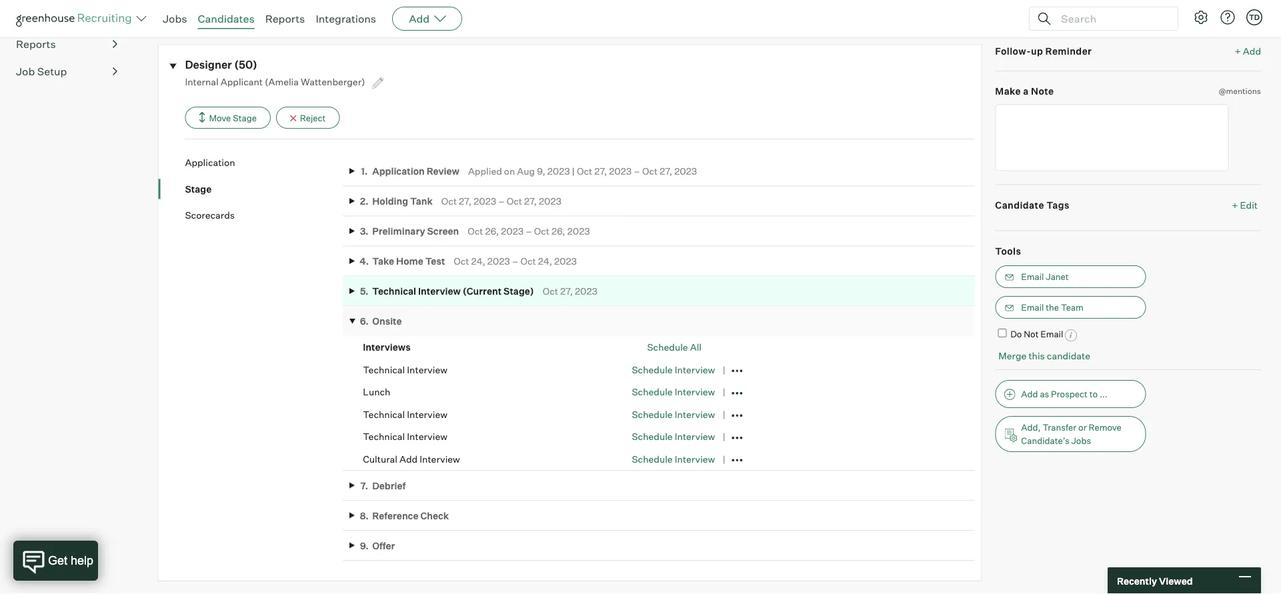 Task type: locate. For each thing, give the bounding box(es) containing it.
technical up cultural
[[363, 431, 405, 443]]

remove
[[1089, 422, 1122, 433]]

job left setup
[[16, 65, 35, 78]]

technical for 4th schedule interview "link"
[[363, 431, 405, 443]]

6. onsite
[[360, 316, 402, 327]]

pipeline
[[16, 10, 56, 23]]

4.
[[360, 255, 369, 267]]

1 horizontal spatial jobs
[[1072, 436, 1091, 446]]

4. take home test oct 24, 2023 – oct 24, 2023
[[360, 255, 577, 267]]

0 vertical spatial +
[[1235, 45, 1241, 57]]

technical interview up cultural add interview
[[363, 431, 448, 443]]

reports
[[265, 12, 305, 25], [16, 37, 56, 51]]

2 schedule interview from the top
[[632, 386, 715, 398]]

stage up scorecards
[[185, 183, 212, 195]]

do not email
[[1011, 329, 1064, 340]]

holding
[[372, 195, 408, 207]]

add as prospect to ... button
[[996, 380, 1146, 408]]

4 schedule interview link from the top
[[632, 431, 715, 443]]

transfer
[[1043, 422, 1077, 433]]

1 horizontal spatial reports link
[[265, 12, 305, 25]]

26, up 4. take home test oct 24, 2023 – oct 24, 2023
[[485, 225, 499, 237]]

stage
[[233, 112, 257, 123], [185, 183, 212, 195]]

follow-up reminder
[[996, 45, 1092, 57]]

1 vertical spatial technical interview
[[363, 409, 448, 420]]

– down on on the top of the page
[[498, 195, 505, 207]]

schedule interview for fifth schedule interview "link"
[[632, 453, 715, 465]]

1 vertical spatial reports
[[16, 37, 56, 51]]

technical interview down the lunch
[[363, 409, 448, 420]]

2 vertical spatial email
[[1041, 329, 1064, 340]]

+ add link
[[1235, 44, 1261, 57]]

application
[[185, 157, 235, 169], [372, 165, 425, 177]]

Do Not Email checkbox
[[998, 329, 1007, 338]]

job
[[178, 7, 194, 19], [16, 65, 35, 78]]

(50)
[[234, 58, 257, 71]]

0 vertical spatial stage
[[233, 112, 257, 123]]

take
[[372, 255, 394, 267]]

1 horizontal spatial 26,
[[552, 225, 565, 237]]

jobs
[[163, 12, 187, 25], [1072, 436, 1091, 446]]

stage link
[[185, 183, 343, 196]]

1 horizontal spatial 24,
[[538, 255, 552, 267]]

schedule
[[647, 342, 688, 353], [632, 364, 673, 376], [632, 386, 673, 398], [632, 409, 673, 420], [632, 431, 673, 443], [632, 453, 673, 465]]

email inside 'button'
[[1022, 302, 1044, 313]]

26, up oct 27, 2023
[[552, 225, 565, 237]]

– down 1. application review applied on  aug 9, 2023 | oct 27, 2023 – oct 27, 2023
[[526, 225, 532, 237]]

make
[[996, 85, 1021, 97]]

0 vertical spatial technical interview
[[363, 364, 448, 376]]

details
[[282, 7, 312, 19]]

0 horizontal spatial 24,
[[471, 255, 486, 267]]

1 technical interview from the top
[[363, 364, 448, 376]]

24,
[[471, 255, 486, 267], [538, 255, 552, 267]]

1 horizontal spatial stage
[[233, 112, 257, 123]]

0 horizontal spatial reports link
[[16, 36, 117, 52]]

1
[[172, 7, 176, 19]]

0 vertical spatial email
[[1022, 272, 1044, 282]]

note
[[1031, 85, 1054, 97]]

3 schedule interview from the top
[[632, 409, 715, 420]]

email right not
[[1041, 329, 1064, 340]]

1 vertical spatial job
[[16, 65, 35, 78]]

wattenberger)
[[301, 76, 365, 87]]

0 vertical spatial reports
[[265, 12, 305, 25]]

technical down interviews
[[363, 364, 405, 376]]

follow-
[[996, 45, 1031, 57]]

jobs link
[[163, 12, 187, 25]]

activity feed
[[210, 7, 267, 19]]

0 vertical spatial jobs
[[163, 12, 187, 25]]

0 horizontal spatial stage
[[185, 183, 212, 195]]

stage right move
[[233, 112, 257, 123]]

technical
[[372, 285, 416, 297], [363, 364, 405, 376], [363, 409, 405, 420], [363, 431, 405, 443]]

jobs inside 'add, transfer or remove candidate's jobs'
[[1072, 436, 1091, 446]]

3. preliminary screen oct 26, 2023 – oct 26, 2023
[[360, 225, 590, 237]]

preliminary
[[372, 225, 425, 237]]

technical interview down interviews
[[363, 364, 448, 376]]

stage inside 'link'
[[185, 183, 212, 195]]

internal applicant (amelia wattenberger)
[[185, 76, 367, 87]]

1 horizontal spatial application
[[372, 165, 425, 177]]

26,
[[485, 225, 499, 237], [552, 225, 565, 237]]

or
[[1079, 422, 1087, 433]]

1 vertical spatial jobs
[[1072, 436, 1091, 446]]

reject button
[[276, 107, 340, 129]]

to
[[1090, 389, 1098, 400]]

email for email the team
[[1022, 302, 1044, 313]]

email left the
[[1022, 302, 1044, 313]]

0 horizontal spatial reports
[[16, 37, 56, 51]]

oct
[[577, 165, 593, 177], [642, 165, 658, 177], [442, 195, 457, 207], [507, 195, 522, 207], [468, 225, 483, 237], [534, 225, 550, 237], [454, 255, 469, 267], [521, 255, 536, 267], [543, 285, 558, 297]]

+ left edit
[[1232, 199, 1238, 211]]

setup
[[37, 65, 67, 78]]

3 schedule interview link from the top
[[632, 409, 715, 420]]

+ down follow
[[1235, 45, 1241, 57]]

activity
[[210, 7, 243, 19]]

oct 27, 2023
[[543, 285, 598, 297]]

24, up oct 27, 2023
[[538, 255, 552, 267]]

review
[[427, 165, 460, 177]]

integrations link
[[316, 12, 376, 25]]

home
[[396, 255, 423, 267]]

+
[[1235, 45, 1241, 57], [1232, 199, 1238, 211]]

0 vertical spatial reports link
[[265, 12, 305, 25]]

add inside popup button
[[409, 12, 430, 25]]

reports link
[[265, 12, 305, 25], [16, 36, 117, 52]]

edit
[[1241, 199, 1258, 211]]

on
[[504, 165, 515, 177]]

technical for 3rd schedule interview "link" from the bottom of the page
[[363, 409, 405, 420]]

1 schedule interview from the top
[[632, 364, 715, 376]]

move stage
[[209, 112, 257, 123]]

email
[[1022, 272, 1044, 282], [1022, 302, 1044, 313], [1041, 329, 1064, 340]]

0 horizontal spatial jobs
[[163, 12, 187, 25]]

1 26, from the left
[[485, 225, 499, 237]]

24, down 3. preliminary screen oct 26, 2023 – oct 26, 2023 on the top
[[471, 255, 486, 267]]

4 schedule interview from the top
[[632, 431, 715, 443]]

email the team button
[[996, 296, 1146, 319]]

27,
[[595, 165, 607, 177], [660, 165, 673, 177], [459, 195, 472, 207], [524, 195, 537, 207], [560, 285, 573, 297]]

cultural
[[363, 453, 398, 465]]

scorecards
[[185, 210, 235, 221]]

2.
[[360, 195, 369, 207]]

application up holding
[[372, 165, 425, 177]]

1 vertical spatial stage
[[185, 183, 212, 195]]

reference
[[372, 510, 419, 522]]

9. offer
[[360, 540, 395, 552]]

1 vertical spatial +
[[1232, 199, 1238, 211]]

None text field
[[996, 104, 1229, 171]]

this
[[1029, 350, 1045, 362]]

candidates
[[198, 12, 255, 25]]

do
[[1011, 329, 1022, 340]]

2 vertical spatial technical interview
[[363, 431, 448, 443]]

merge this candidate link
[[999, 350, 1091, 362]]

0 horizontal spatial 26,
[[485, 225, 499, 237]]

email left janet
[[1022, 272, 1044, 282]]

email inside button
[[1022, 272, 1044, 282]]

technical down the lunch
[[363, 409, 405, 420]]

greenhouse recruiting image
[[16, 11, 136, 27]]

0 vertical spatial job
[[178, 7, 194, 19]]

job right 1 on the top
[[178, 7, 194, 19]]

8. reference check
[[360, 510, 449, 522]]

2 26, from the left
[[552, 225, 565, 237]]

1 vertical spatial email
[[1022, 302, 1044, 313]]

0 horizontal spatial job
[[16, 65, 35, 78]]

5 schedule interview from the top
[[632, 453, 715, 465]]

add inside button
[[1022, 389, 1038, 400]]

+ edit
[[1232, 199, 1258, 211]]

application down move
[[185, 157, 235, 169]]

2023
[[548, 165, 570, 177], [609, 165, 632, 177], [675, 165, 697, 177], [474, 195, 496, 207], [539, 195, 562, 207], [501, 225, 524, 237], [567, 225, 590, 237], [488, 255, 510, 267], [554, 255, 577, 267], [575, 285, 598, 297]]

schedule interview
[[632, 364, 715, 376], [632, 386, 715, 398], [632, 409, 715, 420], [632, 431, 715, 443], [632, 453, 715, 465]]

– up stage)
[[512, 255, 519, 267]]



Task type: vqa. For each thing, say whether or not it's contained in the screenshot.


Task type: describe. For each thing, give the bounding box(es) containing it.
linkedin link
[[328, 7, 366, 27]]

merge
[[999, 350, 1027, 362]]

3.
[[360, 225, 369, 237]]

5.
[[360, 285, 369, 297]]

integrations
[[316, 12, 376, 25]]

cultural add interview
[[363, 453, 460, 465]]

reminder
[[1046, 45, 1092, 57]]

2. holding tank oct 27, 2023 – oct 27, 2023
[[360, 195, 562, 207]]

9,
[[537, 165, 546, 177]]

6.
[[360, 316, 369, 327]]

5. technical interview (current stage)
[[360, 285, 534, 297]]

move stage button
[[185, 107, 271, 129]]

email janet
[[1022, 272, 1069, 282]]

@mentions
[[1219, 86, 1261, 96]]

schedule interview for 3rd schedule interview "link" from the bottom of the page
[[632, 409, 715, 420]]

schedule for fifth schedule interview "link"
[[632, 453, 673, 465]]

viewed
[[1159, 575, 1193, 587]]

the
[[1046, 302, 1059, 313]]

schedule all link
[[647, 342, 702, 353]]

screen
[[427, 225, 459, 237]]

interviews
[[363, 342, 411, 353]]

application link
[[185, 156, 343, 169]]

applicant
[[221, 76, 263, 87]]

janet
[[1046, 272, 1069, 282]]

schedule for 5th schedule interview "link" from the bottom
[[632, 364, 673, 376]]

all
[[690, 342, 702, 353]]

up
[[1031, 45, 1043, 57]]

+ for + edit
[[1232, 199, 1238, 211]]

aug
[[517, 165, 535, 177]]

recently viewed
[[1117, 575, 1193, 587]]

details link
[[282, 7, 312, 27]]

(current
[[463, 285, 502, 297]]

add, transfer or remove candidate's jobs button
[[996, 416, 1146, 452]]

– right |
[[634, 165, 640, 177]]

1 schedule interview link from the top
[[632, 364, 715, 376]]

candidate
[[1047, 350, 1091, 362]]

candidate tags
[[996, 199, 1070, 211]]

5 schedule interview link from the top
[[632, 453, 715, 465]]

2 schedule interview link from the top
[[632, 386, 715, 398]]

(amelia
[[265, 76, 299, 87]]

schedule interview for 4th schedule interview "link"
[[632, 431, 715, 443]]

+ for + add
[[1235, 45, 1241, 57]]

Search text field
[[1058, 9, 1166, 28]]

email the team
[[1022, 302, 1084, 313]]

job setup link
[[16, 64, 117, 80]]

lunch
[[363, 386, 391, 398]]

a
[[1024, 85, 1029, 97]]

pipeline link
[[16, 9, 117, 25]]

activity feed link
[[210, 7, 267, 27]]

stage)
[[504, 285, 534, 297]]

tags
[[1047, 199, 1070, 211]]

job setup
[[16, 65, 67, 78]]

1 vertical spatial reports link
[[16, 36, 117, 52]]

td button
[[1244, 7, 1265, 28]]

2 technical interview from the top
[[363, 409, 448, 420]]

onsite
[[372, 316, 402, 327]]

1.
[[361, 165, 368, 177]]

email janet button
[[996, 266, 1146, 288]]

9.
[[360, 540, 369, 552]]

not
[[1024, 329, 1039, 340]]

designer
[[185, 58, 232, 71]]

on 1 job
[[158, 7, 194, 19]]

2 24, from the left
[[538, 255, 552, 267]]

3 technical interview from the top
[[363, 431, 448, 443]]

schedule interview for 5th schedule interview "link" from the bottom
[[632, 364, 715, 376]]

candidate
[[996, 199, 1045, 211]]

email for email janet
[[1022, 272, 1044, 282]]

linkedin
[[328, 7, 366, 19]]

add button
[[392, 7, 462, 31]]

merge this candidate
[[999, 350, 1091, 362]]

test
[[425, 255, 445, 267]]

technical for 5th schedule interview "link" from the bottom
[[363, 364, 405, 376]]

schedule for second schedule interview "link"
[[632, 386, 673, 398]]

follow link
[[1233, 9, 1261, 22]]

8.
[[360, 510, 369, 522]]

schedule interview for second schedule interview "link"
[[632, 386, 715, 398]]

team
[[1061, 302, 1084, 313]]

internal
[[185, 76, 219, 87]]

candidates link
[[198, 12, 255, 25]]

schedule all
[[647, 342, 702, 353]]

...
[[1100, 389, 1108, 400]]

1 horizontal spatial reports
[[265, 12, 305, 25]]

add, transfer or remove candidate's jobs
[[1022, 422, 1122, 446]]

reject
[[300, 112, 326, 123]]

recently
[[1117, 575, 1157, 587]]

|
[[572, 165, 575, 177]]

configure image
[[1193, 9, 1209, 25]]

@mentions link
[[1219, 85, 1261, 98]]

tools
[[996, 245, 1022, 257]]

schedule for the schedule all link at the bottom right
[[647, 342, 688, 353]]

+ edit link
[[1229, 196, 1261, 214]]

td button
[[1247, 9, 1263, 25]]

1 24, from the left
[[471, 255, 486, 267]]

1 horizontal spatial job
[[178, 7, 194, 19]]

stage inside button
[[233, 112, 257, 123]]

7. debrief
[[361, 480, 406, 492]]

as
[[1040, 389, 1050, 400]]

schedule for 3rd schedule interview "link" from the bottom of the page
[[632, 409, 673, 420]]

prospect
[[1051, 389, 1088, 400]]

feed
[[245, 7, 267, 19]]

add,
[[1022, 422, 1041, 433]]

applied
[[468, 165, 502, 177]]

schedule for 4th schedule interview "link"
[[632, 431, 673, 443]]

0 horizontal spatial application
[[185, 157, 235, 169]]

designer (50)
[[185, 58, 257, 71]]

technical right 5.
[[372, 285, 416, 297]]



